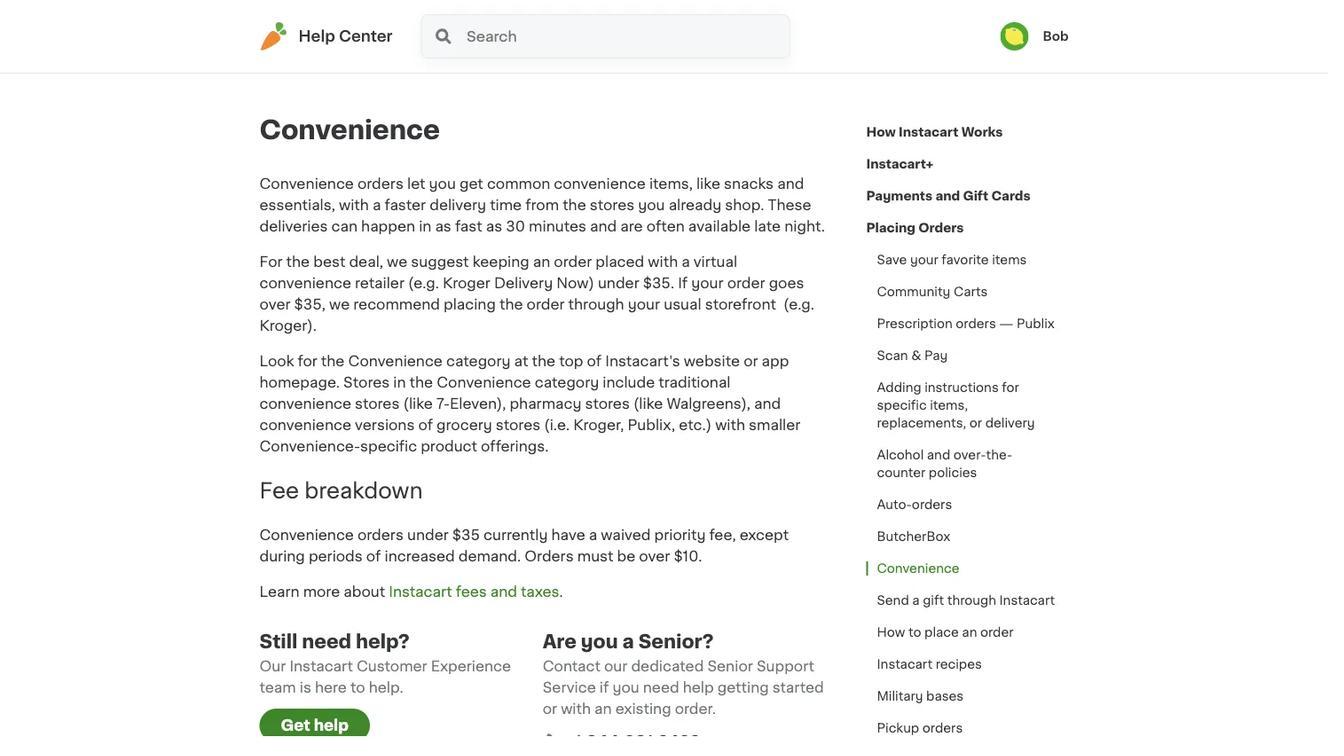 Task type: locate. For each thing, give the bounding box(es) containing it.
website
[[684, 354, 740, 368]]

0 horizontal spatial under
[[407, 528, 449, 542]]

need up here
[[302, 632, 351, 651]]

with up $35.
[[648, 255, 678, 269]]

0 vertical spatial orders
[[918, 222, 964, 234]]

under down placed
[[598, 276, 639, 290]]

1 vertical spatial to
[[350, 680, 365, 695]]

0 vertical spatial for
[[298, 354, 317, 368]]

1 horizontal spatial we
[[387, 255, 407, 269]]

instructions
[[925, 382, 999, 394]]

instacart
[[899, 126, 959, 138], [389, 585, 452, 599], [1000, 594, 1055, 607], [877, 658, 933, 671], [290, 659, 353, 673]]

and inside look for the convenience category at the top of instacart's website or app homepage. stores in the convenience category include traditional convenience stores (like 7-eleven), pharmacy stores (like walgreens), and convenience versions of grocery stores (i.e. kroger, publix, etc.) with smaller convenience-specific product offerings.
[[754, 397, 781, 411]]

specific
[[877, 399, 927, 412], [360, 439, 417, 453]]

2 horizontal spatial or
[[970, 417, 982, 429]]

of up product
[[418, 418, 433, 432]]

of up about
[[366, 549, 381, 563]]

1 vertical spatial we
[[329, 297, 350, 311]]

and inside "link"
[[936, 190, 960, 202]]

1 horizontal spatial to
[[908, 626, 921, 639]]

an inside for the best deal, we suggest keeping an order placed with a virtual convenience retailer (e.g. kroger delivery now) under $35. if your order goes over $35, we recommend placing the order through your usual storefront  (e.g. kroger).
[[533, 255, 550, 269]]

military
[[877, 690, 923, 703]]

night.
[[784, 219, 825, 233]]

0 horizontal spatial to
[[350, 680, 365, 695]]

0 horizontal spatial (e.g.
[[408, 276, 439, 290]]

over right be
[[639, 549, 670, 563]]

as
[[435, 219, 451, 233], [486, 219, 502, 233]]

happen
[[361, 219, 415, 233]]

convenience up let
[[260, 118, 440, 143]]

1 horizontal spatial need
[[643, 680, 679, 695]]

in inside look for the convenience category at the top of instacart's website or app homepage. stores in the convenience category include traditional convenience stores (like 7-eleven), pharmacy stores (like walgreens), and convenience versions of grocery stores (i.e. kroger, publix, etc.) with smaller convenience-specific product offerings.
[[393, 375, 406, 390]]

deliveries
[[260, 219, 328, 233]]

include
[[603, 375, 655, 390]]

orders down have
[[525, 549, 574, 563]]

stores
[[590, 198, 635, 212], [355, 397, 400, 411], [585, 397, 630, 411], [496, 418, 541, 432]]

category up the eleven),
[[446, 354, 511, 368]]

0 vertical spatial of
[[587, 354, 602, 368]]

and up these
[[777, 177, 804, 191]]

0 horizontal spatial your
[[628, 297, 660, 311]]

2 vertical spatial your
[[628, 297, 660, 311]]

an inside are you a senior? contact our dedicated senior support service if you need help getting started or with an existing order.
[[595, 702, 612, 716]]

with down the 'service' at the bottom of page
[[561, 702, 591, 716]]

how for how to place an order
[[877, 626, 905, 639]]

(e.g. down goes
[[783, 297, 814, 311]]

with inside the convenience orders let you get common convenience items, like snacks and essentials, with a faster delivery time from the stores you already shop. these deliveries can happen in as fast as 30 minutes and are often available late night.
[[339, 198, 369, 212]]

how down send
[[877, 626, 905, 639]]

from
[[525, 198, 559, 212]]

convenience up the essentials,
[[260, 177, 354, 191]]

1 vertical spatial under
[[407, 528, 449, 542]]

1 vertical spatial how
[[877, 626, 905, 639]]

0 vertical spatial need
[[302, 632, 351, 651]]

to right here
[[350, 680, 365, 695]]

or inside are you a senior? contact our dedicated senior support service if you need help getting started or with an existing order.
[[543, 702, 557, 716]]

butcherbox
[[877, 531, 950, 543]]

order down delivery at the left top of page
[[527, 297, 565, 311]]

bob link
[[1000, 22, 1069, 51]]

specific down adding
[[877, 399, 927, 412]]

1 vertical spatial in
[[393, 375, 406, 390]]

available
[[688, 219, 751, 233]]

1 horizontal spatial under
[[598, 276, 639, 290]]

1 vertical spatial need
[[643, 680, 679, 695]]

need down dedicated
[[643, 680, 679, 695]]

or left app
[[744, 354, 758, 368]]

0 vertical spatial through
[[568, 297, 624, 311]]

1 (like from the left
[[403, 397, 433, 411]]

pickup
[[877, 722, 919, 735]]

for up "homepage."
[[298, 354, 317, 368]]

walgreens),
[[667, 397, 751, 411]]

order inside "link"
[[980, 626, 1014, 639]]

or inside look for the convenience category at the top of instacart's website or app homepage. stores in the convenience category include traditional convenience stores (like 7-eleven), pharmacy stores (like walgreens), and convenience versions of grocery stores (i.e. kroger, publix, etc.) with smaller convenience-specific product offerings.
[[744, 354, 758, 368]]

a up if
[[682, 255, 690, 269]]

pickup orders link
[[866, 712, 974, 737]]

the-
[[986, 449, 1012, 461]]

instacart fees and taxes link
[[389, 585, 559, 599]]

pharmacy
[[510, 397, 582, 411]]

order.
[[675, 702, 716, 716]]

0 horizontal spatial orders
[[525, 549, 574, 563]]

2 horizontal spatial an
[[962, 626, 977, 639]]

convenience inside for the best deal, we suggest keeping an order placed with a virtual convenience retailer (e.g. kroger delivery now) under $35. if your order goes over $35, we recommend placing the order through your usual storefront  (e.g. kroger).
[[260, 276, 351, 290]]

1 vertical spatial over
[[639, 549, 670, 563]]

orders for convenience orders let you get common convenience items, like snacks and essentials, with a faster delivery time from the stores you already shop. these deliveries can happen in as fast as 30 minutes and are often available late night.
[[358, 177, 404, 191]]

convenience inside convenience orders under $35 currently have a waived priority fee, except during periods of increased demand. orders must be over $10.
[[260, 528, 354, 542]]

1 vertical spatial specific
[[360, 439, 417, 453]]

0 vertical spatial how
[[866, 126, 896, 138]]

orders for pickup orders
[[923, 722, 963, 735]]

0 horizontal spatial in
[[393, 375, 406, 390]]

orders down bases
[[923, 722, 963, 735]]

0 horizontal spatial help
[[314, 718, 349, 733]]

and left gift
[[936, 190, 960, 202]]

contact
[[543, 659, 601, 673]]

or up over-
[[970, 417, 982, 429]]

0 vertical spatial (e.g.
[[408, 276, 439, 290]]

in down faster
[[419, 219, 431, 233]]

homepage.
[[260, 375, 340, 390]]

the right at
[[532, 354, 555, 368]]

1 vertical spatial (e.g.
[[783, 297, 814, 311]]

senior?
[[639, 632, 714, 651]]

as left 30
[[486, 219, 502, 233]]

how inside "link"
[[877, 626, 905, 639]]

stores inside the convenience orders let you get common convenience items, like snacks and essentials, with a faster delivery time from the stores you already shop. these deliveries can happen in as fast as 30 minutes and are often available late night.
[[590, 198, 635, 212]]

to left place
[[908, 626, 921, 639]]

prescription orders — publix link
[[866, 308, 1065, 340]]

1 vertical spatial for
[[1002, 382, 1019, 394]]

2 vertical spatial of
[[366, 549, 381, 563]]

orders
[[918, 222, 964, 234], [525, 549, 574, 563]]

with inside are you a senior? contact our dedicated senior support service if you need help getting started or with an existing order.
[[561, 702, 591, 716]]

1 vertical spatial category
[[535, 375, 599, 390]]

2 vertical spatial or
[[543, 702, 557, 716]]

0 horizontal spatial of
[[366, 549, 381, 563]]

auto-
[[877, 499, 912, 511]]

over
[[260, 297, 291, 311], [639, 549, 670, 563]]

over up kroger).
[[260, 297, 291, 311]]

order
[[554, 255, 592, 269], [727, 276, 765, 290], [527, 297, 565, 311], [980, 626, 1014, 639]]

through inside for the best deal, we suggest keeping an order placed with a virtual convenience retailer (e.g. kroger delivery now) under $35. if your order goes over $35, we recommend placing the order through your usual storefront  (e.g. kroger).
[[568, 297, 624, 311]]

orders down payments and gift cards "link"
[[918, 222, 964, 234]]

orders for auto-orders
[[912, 499, 952, 511]]

0 horizontal spatial over
[[260, 297, 291, 311]]

an up delivery at the left top of page
[[533, 255, 550, 269]]

items, down instructions
[[930, 399, 968, 412]]

a up happen on the left of page
[[373, 198, 381, 212]]

we
[[387, 255, 407, 269], [329, 297, 350, 311]]

prescription orders — publix
[[877, 318, 1055, 330]]

a up must
[[589, 528, 597, 542]]

as left fast
[[435, 219, 451, 233]]

and up policies
[[927, 449, 950, 461]]

late
[[754, 219, 781, 233]]

0 vertical spatial under
[[598, 276, 639, 290]]

help right get
[[314, 718, 349, 733]]

orders inside the convenience orders let you get common convenience items, like snacks and essentials, with a faster delivery time from the stores you already shop. these deliveries can happen in as fast as 30 minutes and are often available late night.
[[358, 177, 404, 191]]

experience
[[431, 659, 511, 673]]

you up the 'our'
[[581, 632, 618, 651]]

the
[[563, 198, 586, 212], [286, 255, 310, 269], [499, 297, 523, 311], [321, 354, 345, 368], [532, 354, 555, 368], [410, 375, 433, 390]]

get
[[460, 177, 483, 191]]

your
[[910, 254, 939, 266], [691, 276, 724, 290], [628, 297, 660, 311]]

0 horizontal spatial for
[[298, 354, 317, 368]]

traditional
[[659, 375, 731, 390]]

instacart up how to place an order
[[1000, 594, 1055, 607]]

1 vertical spatial delivery
[[985, 417, 1035, 429]]

0 horizontal spatial (like
[[403, 397, 433, 411]]

need inside are you a senior? contact our dedicated senior support service if you need help getting started or with an existing order.
[[643, 680, 679, 695]]

convenience up are at the top
[[554, 177, 646, 191]]

orders up "increased" on the left of the page
[[358, 528, 404, 542]]

community
[[877, 286, 951, 298]]

auto-orders link
[[866, 489, 963, 521]]

we right $35,
[[329, 297, 350, 311]]

orders inside convenience orders under $35 currently have a waived priority fee, except during periods of increased demand. orders must be over $10.
[[358, 528, 404, 542]]

through right gift
[[947, 594, 996, 607]]

military bases link
[[866, 681, 974, 712]]

2 vertical spatial an
[[595, 702, 612, 716]]

get help button
[[260, 709, 370, 737]]

your right the save
[[910, 254, 939, 266]]

delivery up the-
[[985, 417, 1035, 429]]

your down $35.
[[628, 297, 660, 311]]

0 vertical spatial over
[[260, 297, 291, 311]]

1 vertical spatial help
[[314, 718, 349, 733]]

0 vertical spatial to
[[908, 626, 921, 639]]

help?
[[356, 632, 410, 651]]

publix,
[[628, 418, 675, 432]]

or down the 'service' at the bottom of page
[[543, 702, 557, 716]]

to inside "link"
[[908, 626, 921, 639]]

delivery inside the convenience orders let you get common convenience items, like snacks and essentials, with a faster delivery time from the stores you already shop. these deliveries can happen in as fast as 30 minutes and are often available late night.
[[430, 198, 486, 212]]

category
[[446, 354, 511, 368], [535, 375, 599, 390]]

a up the 'our'
[[622, 632, 634, 651]]

carts
[[954, 286, 988, 298]]

help up order.
[[683, 680, 714, 695]]

convenience link
[[866, 553, 970, 585]]

for right instructions
[[1002, 382, 1019, 394]]

community carts link
[[866, 276, 999, 308]]

0 vertical spatial specific
[[877, 399, 927, 412]]

instacart's
[[605, 354, 680, 368]]

convenience up $35,
[[260, 276, 351, 290]]

suggest
[[411, 255, 469, 269]]

1 horizontal spatial in
[[419, 219, 431, 233]]

a left gift
[[912, 594, 920, 607]]

you up often
[[638, 198, 665, 212]]

1 vertical spatial items,
[[930, 399, 968, 412]]

0 horizontal spatial delivery
[[430, 198, 486, 212]]

category down top
[[535, 375, 599, 390]]

prescription
[[877, 318, 953, 330]]

orders up faster
[[358, 177, 404, 191]]

and
[[777, 177, 804, 191], [936, 190, 960, 202], [590, 219, 617, 233], [754, 397, 781, 411], [927, 449, 950, 461], [491, 585, 517, 599]]

with inside for the best deal, we suggest keeping an order placed with a virtual convenience retailer (e.g. kroger delivery now) under $35. if your order goes over $35, we recommend placing the order through your usual storefront  (e.g. kroger).
[[648, 255, 678, 269]]

0 vertical spatial an
[[533, 255, 550, 269]]

2 horizontal spatial your
[[910, 254, 939, 266]]

of inside convenience orders under $35 currently have a waived priority fee, except during periods of increased demand. orders must be over $10.
[[366, 549, 381, 563]]

and right fees
[[491, 585, 517, 599]]

your down virtual
[[691, 276, 724, 290]]

0 vertical spatial category
[[446, 354, 511, 368]]

1 horizontal spatial for
[[1002, 382, 1019, 394]]

grocery
[[437, 418, 492, 432]]

an right place
[[962, 626, 977, 639]]

items, inside adding instructions for specific items, replacements, or delivery
[[930, 399, 968, 412]]

1 horizontal spatial your
[[691, 276, 724, 290]]

delivery up fast
[[430, 198, 486, 212]]

instacart up here
[[290, 659, 353, 673]]

how up instacart+ link
[[866, 126, 896, 138]]

convenience
[[260, 118, 440, 143], [260, 177, 354, 191], [348, 354, 443, 368], [437, 375, 531, 390], [260, 528, 354, 542], [877, 563, 960, 575]]

instacart up military
[[877, 658, 933, 671]]

0 horizontal spatial an
[[533, 255, 550, 269]]

placing orders
[[866, 222, 964, 234]]

get
[[281, 718, 310, 733]]

1 horizontal spatial items,
[[930, 399, 968, 412]]

orders
[[358, 177, 404, 191], [956, 318, 996, 330], [912, 499, 952, 511], [358, 528, 404, 542], [923, 722, 963, 735]]

etc.)
[[679, 418, 712, 432]]

1 horizontal spatial or
[[744, 354, 758, 368]]

(like up the publix,
[[633, 397, 663, 411]]

0 horizontal spatial need
[[302, 632, 351, 651]]

0 horizontal spatial or
[[543, 702, 557, 716]]

breakdown
[[305, 480, 423, 501]]

1 horizontal spatial over
[[639, 549, 670, 563]]

items, up already
[[649, 177, 693, 191]]

1 vertical spatial an
[[962, 626, 977, 639]]

the up minutes
[[563, 198, 586, 212]]

stores
[[343, 375, 390, 390]]

0 vertical spatial in
[[419, 219, 431, 233]]

convenience up during
[[260, 528, 354, 542]]

2 as from the left
[[486, 219, 502, 233]]

0 horizontal spatial through
[[568, 297, 624, 311]]

1 horizontal spatial delivery
[[985, 417, 1035, 429]]

and up smaller
[[754, 397, 781, 411]]

orders left — in the top of the page
[[956, 318, 996, 330]]

shop.
[[725, 198, 764, 212]]

1 horizontal spatial help
[[683, 680, 714, 695]]

(like left 7-
[[403, 397, 433, 411]]

an down 'if'
[[595, 702, 612, 716]]

with up can
[[339, 198, 369, 212]]

0 vertical spatial we
[[387, 255, 407, 269]]

the inside the convenience orders let you get common convenience items, like snacks and essentials, with a faster delivery time from the stores you already shop. these deliveries can happen in as fast as 30 minutes and are often available late night.
[[563, 198, 586, 212]]

0 vertical spatial delivery
[[430, 198, 486, 212]]

7-
[[436, 397, 450, 411]]

delivery
[[430, 198, 486, 212], [985, 417, 1035, 429]]

help inside button
[[314, 718, 349, 733]]

1 horizontal spatial (like
[[633, 397, 663, 411]]

specific down versions at the left of page
[[360, 439, 417, 453]]

1 horizontal spatial specific
[[877, 399, 927, 412]]

adding instructions for specific items, replacements, or delivery link
[[866, 372, 1069, 439]]

0 vertical spatial items,
[[649, 177, 693, 191]]

1 horizontal spatial as
[[486, 219, 502, 233]]

a inside for the best deal, we suggest keeping an order placed with a virtual convenience retailer (e.g. kroger delivery now) under $35. if your order goes over $35, we recommend placing the order through your usual storefront  (e.g. kroger).
[[682, 255, 690, 269]]

convenience up stores
[[348, 354, 443, 368]]

(e.g. down 'suggest'
[[408, 276, 439, 290]]

center
[[339, 29, 393, 44]]

1 vertical spatial orders
[[525, 549, 574, 563]]

through down now)
[[568, 297, 624, 311]]

convenience down "homepage."
[[260, 397, 351, 411]]

1 vertical spatial or
[[970, 417, 982, 429]]

under up "increased" on the left of the page
[[407, 528, 449, 542]]

1 horizontal spatial orders
[[918, 222, 964, 234]]

stores up are at the top
[[590, 198, 635, 212]]

0 vertical spatial help
[[683, 680, 714, 695]]

1 horizontal spatial of
[[418, 418, 433, 432]]

orders up "butcherbox"
[[912, 499, 952, 511]]

$35,
[[294, 297, 326, 311]]

0 vertical spatial your
[[910, 254, 939, 266]]

in right stores
[[393, 375, 406, 390]]

0 horizontal spatial specific
[[360, 439, 417, 453]]

for inside look for the convenience category at the top of instacart's website or app homepage. stores in the convenience category include traditional convenience stores (like 7-eleven), pharmacy stores (like walgreens), and convenience versions of grocery stores (i.e. kroger, publix, etc.) with smaller convenience-specific product offerings.
[[298, 354, 317, 368]]

0 horizontal spatial items,
[[649, 177, 693, 191]]

1 horizontal spatial an
[[595, 702, 612, 716]]

eleven),
[[450, 397, 506, 411]]

adding
[[877, 382, 921, 394]]

1 horizontal spatial through
[[947, 594, 996, 607]]

0 vertical spatial or
[[744, 354, 758, 368]]

placed
[[596, 255, 644, 269]]

with down walgreens),
[[715, 418, 745, 432]]

instacart recipes
[[877, 658, 982, 671]]

already
[[669, 198, 722, 212]]

we up retailer
[[387, 255, 407, 269]]

to
[[908, 626, 921, 639], [350, 680, 365, 695]]

order down send a gift through instacart
[[980, 626, 1014, 639]]

of right top
[[587, 354, 602, 368]]

the right stores
[[410, 375, 433, 390]]

specific inside look for the convenience category at the top of instacart's website or app homepage. stores in the convenience category include traditional convenience stores (like 7-eleven), pharmacy stores (like walgreens), and convenience versions of grocery stores (i.e. kroger, publix, etc.) with smaller convenience-specific product offerings.
[[360, 439, 417, 453]]

priority
[[654, 528, 706, 542]]

0 horizontal spatial as
[[435, 219, 451, 233]]

a inside are you a senior? contact our dedicated senior support service if you need help getting started or with an existing order.
[[622, 632, 634, 651]]



Task type: vqa. For each thing, say whether or not it's contained in the screenshot.
items
yes



Task type: describe. For each thing, give the bounding box(es) containing it.
1 vertical spatial your
[[691, 276, 724, 290]]

2 (like from the left
[[633, 397, 663, 411]]

delivery inside adding instructions for specific items, replacements, or delivery
[[985, 417, 1035, 429]]

if
[[678, 276, 688, 290]]

demand.
[[458, 549, 521, 563]]

pickup orders
[[877, 722, 963, 735]]

you right let
[[429, 177, 456, 191]]

here
[[315, 680, 347, 695]]

over inside for the best deal, we suggest keeping an order placed with a virtual convenience retailer (e.g. kroger delivery now) under $35. if your order goes over $35, we recommend placing the order through your usual storefront  (e.g. kroger).
[[260, 297, 291, 311]]

deal,
[[349, 255, 383, 269]]

Search search field
[[465, 15, 789, 58]]

2 horizontal spatial of
[[587, 354, 602, 368]]

help.
[[369, 680, 403, 695]]

app
[[762, 354, 789, 368]]

items, inside the convenience orders let you get common convenience items, like snacks and essentials, with a faster delivery time from the stores you already shop. these deliveries can happen in as fast as 30 minutes and are often available late night.
[[649, 177, 693, 191]]

stores up kroger,
[[585, 397, 630, 411]]

counter
[[877, 467, 926, 479]]

send a gift through instacart
[[877, 594, 1055, 607]]

learn more about instacart fees and taxes .
[[260, 585, 563, 599]]

the right for
[[286, 255, 310, 269]]

support
[[757, 659, 815, 673]]

send a gift through instacart link
[[866, 585, 1066, 617]]

adding instructions for specific items, replacements, or delivery
[[877, 382, 1035, 429]]

for inside adding instructions for specific items, replacements, or delivery
[[1002, 382, 1019, 394]]

help inside are you a senior? contact our dedicated senior support service if you need help getting started or with an existing order.
[[683, 680, 714, 695]]

fee,
[[709, 528, 736, 542]]

replacements,
[[877, 417, 966, 429]]

service
[[543, 680, 596, 695]]

convenience up the eleven),
[[437, 375, 531, 390]]

during
[[260, 549, 305, 563]]

order up now)
[[554, 255, 592, 269]]

look for the convenience category at the top of instacart's website or app homepage. stores in the convenience category include traditional convenience stores (like 7-eleven), pharmacy stores (like walgreens), and convenience versions of grocery stores (i.e. kroger, publix, etc.) with smaller convenience-specific product offerings.
[[260, 354, 801, 453]]

periods
[[309, 549, 363, 563]]

versions
[[355, 418, 415, 432]]

are you a senior? contact our dedicated senior support service if you need help getting started or with an existing order.
[[543, 632, 824, 716]]

instacart down "increased" on the left of the page
[[389, 585, 452, 599]]

fee
[[260, 480, 299, 501]]

recommend
[[353, 297, 440, 311]]

user avatar image
[[1000, 22, 1029, 51]]

items
[[992, 254, 1027, 266]]

instacart inside the still need help? our instacart customer experience team is here to help.
[[290, 659, 353, 673]]

instacart+
[[866, 158, 934, 170]]

orders for convenience orders under $35 currently have a waived priority fee, except during periods of increased demand. orders must be over $10.
[[358, 528, 404, 542]]

essentials,
[[260, 198, 335, 212]]

an inside "link"
[[962, 626, 977, 639]]

delivery
[[494, 276, 553, 290]]

let
[[407, 177, 425, 191]]

must
[[577, 549, 614, 563]]

orders for prescription orders — publix
[[956, 318, 996, 330]]

are
[[543, 632, 577, 651]]

more
[[303, 585, 340, 599]]

help
[[299, 29, 335, 44]]

need inside the still need help? our instacart customer experience team is here to help.
[[302, 632, 351, 651]]

or inside adding instructions for specific items, replacements, or delivery
[[970, 417, 982, 429]]

payments
[[866, 190, 933, 202]]

alcohol
[[877, 449, 924, 461]]

instacart up instacart+ link
[[899, 126, 959, 138]]

convenience up the convenience- on the left bottom of the page
[[260, 418, 351, 432]]

and inside alcohol and over-the- counter policies
[[927, 449, 950, 461]]

1 as from the left
[[435, 219, 451, 233]]

for
[[260, 255, 283, 269]]

payments and gift cards link
[[866, 180, 1031, 212]]

how for how instacart works
[[866, 126, 896, 138]]

payments and gift cards
[[866, 190, 1031, 202]]

is
[[300, 680, 311, 695]]

dedicated
[[631, 659, 704, 673]]

get help
[[281, 718, 349, 733]]

bases
[[926, 690, 964, 703]]

over-
[[954, 449, 986, 461]]

policies
[[929, 467, 977, 479]]

stores up 'offerings.'
[[496, 418, 541, 432]]

instacart+ link
[[866, 148, 934, 180]]

product
[[421, 439, 477, 453]]

orders inside placing orders link
[[918, 222, 964, 234]]

virtual
[[694, 255, 737, 269]]

at
[[514, 354, 528, 368]]

convenience down "butcherbox"
[[877, 563, 960, 575]]

$10.
[[674, 549, 702, 563]]

common
[[487, 177, 550, 191]]

senior
[[708, 659, 753, 673]]

to inside the still need help? our instacart customer experience team is here to help.
[[350, 680, 365, 695]]

are
[[620, 219, 643, 233]]

orders inside convenience orders under $35 currently have a waived priority fee, except during periods of increased demand. orders must be over $10.
[[525, 549, 574, 563]]

alcohol and over-the- counter policies link
[[866, 439, 1069, 489]]

faster
[[385, 198, 426, 212]]

save your favorite items link
[[866, 244, 1038, 276]]

order down virtual
[[727, 276, 765, 290]]

often
[[647, 219, 685, 233]]

1 horizontal spatial category
[[535, 375, 599, 390]]

fee breakdown
[[260, 480, 423, 501]]

publix
[[1017, 318, 1055, 330]]

under inside for the best deal, we suggest keeping an order placed with a virtual convenience retailer (e.g. kroger delivery now) under $35. if your order goes over $35, we recommend placing the order through your usual storefront  (e.g. kroger).
[[598, 276, 639, 290]]

these
[[768, 198, 811, 212]]

kroger,
[[573, 418, 624, 432]]

a inside the convenience orders let you get common convenience items, like snacks and essentials, with a faster delivery time from the stores you already shop. these deliveries can happen in as fast as 30 minutes and are often available late night.
[[373, 198, 381, 212]]

usual
[[664, 297, 702, 311]]

favorite
[[942, 254, 989, 266]]

existing
[[615, 702, 671, 716]]

convenience orders under $35 currently have a waived priority fee, except during periods of increased demand. orders must be over $10.
[[260, 528, 789, 563]]

specific inside adding instructions for specific items, replacements, or delivery
[[877, 399, 927, 412]]

and left are at the top
[[590, 219, 617, 233]]

gift
[[923, 594, 944, 607]]

0 horizontal spatial we
[[329, 297, 350, 311]]

fast
[[455, 219, 482, 233]]

—
[[999, 318, 1014, 330]]

auto-orders
[[877, 499, 952, 511]]

kroger
[[443, 276, 491, 290]]

you right 'if'
[[613, 680, 639, 695]]

instacart image
[[260, 22, 288, 51]]

1 vertical spatial through
[[947, 594, 996, 607]]

0 horizontal spatial category
[[446, 354, 511, 368]]

the down delivery at the left top of page
[[499, 297, 523, 311]]

alcohol and over-the- counter policies
[[877, 449, 1012, 479]]

under inside convenience orders under $35 currently have a waived priority fee, except during periods of increased demand. orders must be over $10.
[[407, 528, 449, 542]]

save your favorite items
[[877, 254, 1027, 266]]

best
[[313, 255, 345, 269]]

convenience inside the convenience orders let you get common convenience items, like snacks and essentials, with a faster delivery time from the stores you already shop. these deliveries can happen in as fast as 30 minutes and are often available late night.
[[260, 177, 354, 191]]

stores up versions at the left of page
[[355, 397, 400, 411]]

with inside look for the convenience category at the top of instacart's website or app homepage. stores in the convenience category include traditional convenience stores (like 7-eleven), pharmacy stores (like walgreens), and convenience versions of grocery stores (i.e. kroger, publix, etc.) with smaller convenience-specific product offerings.
[[715, 418, 745, 432]]

$35.
[[643, 276, 674, 290]]

in inside the convenience orders let you get common convenience items, like snacks and essentials, with a faster delivery time from the stores you already shop. these deliveries can happen in as fast as 30 minutes and are often available late night.
[[419, 219, 431, 233]]

$35
[[452, 528, 480, 542]]

the up "homepage."
[[321, 354, 345, 368]]

minutes
[[529, 219, 586, 233]]

started
[[773, 680, 824, 695]]

a inside convenience orders under $35 currently have a waived priority fee, except during periods of increased demand. orders must be over $10.
[[589, 528, 597, 542]]

1 vertical spatial of
[[418, 418, 433, 432]]

cards
[[991, 190, 1031, 202]]

over inside convenience orders under $35 currently have a waived priority fee, except during periods of increased demand. orders must be over $10.
[[639, 549, 670, 563]]

top
[[559, 354, 583, 368]]

convenience inside the convenience orders let you get common convenience items, like snacks and essentials, with a faster delivery time from the stores you already shop. these deliveries can happen in as fast as 30 minutes and are often available late night.
[[554, 177, 646, 191]]

goes
[[769, 276, 804, 290]]

our
[[260, 659, 286, 673]]

keeping
[[473, 255, 529, 269]]

works
[[962, 126, 1003, 138]]

1 horizontal spatial (e.g.
[[783, 297, 814, 311]]



